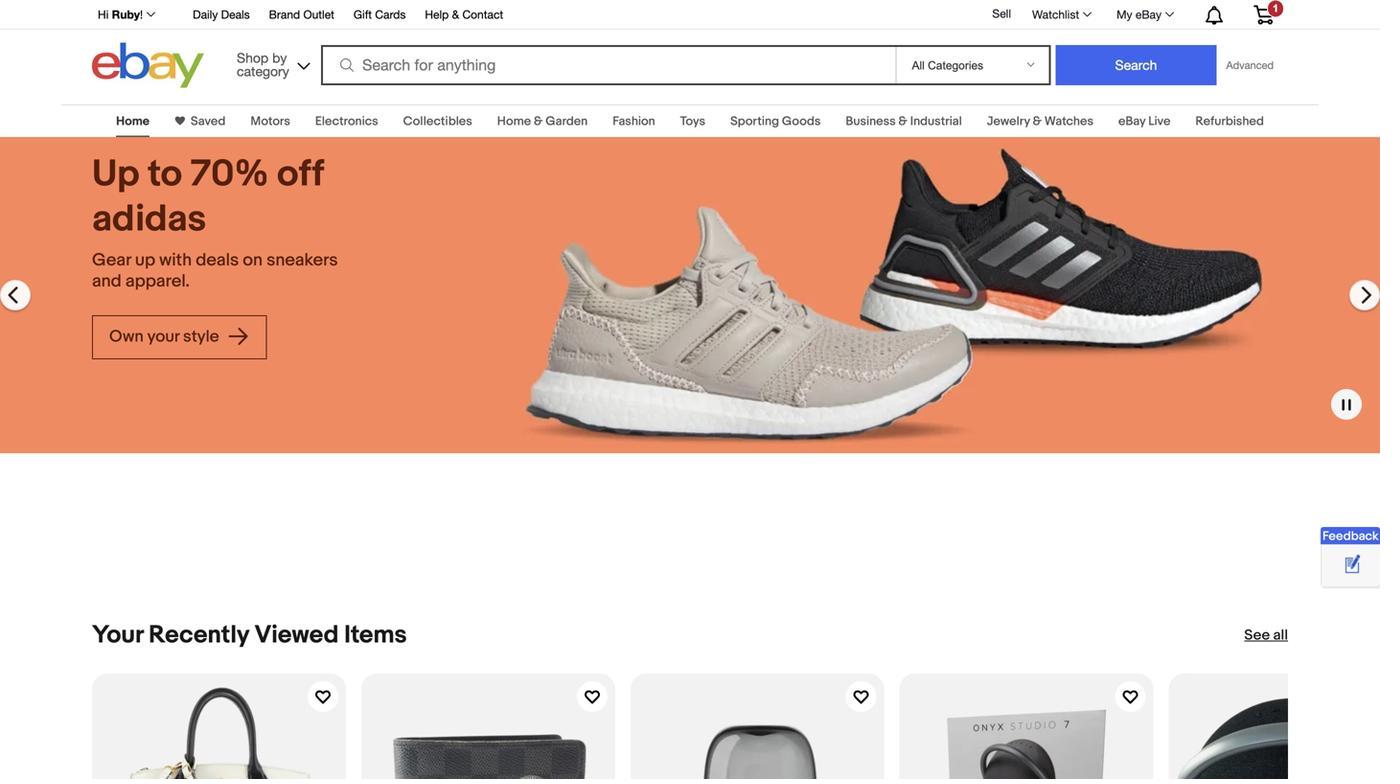 Task type: locate. For each thing, give the bounding box(es) containing it.
home
[[116, 114, 150, 129], [497, 114, 531, 129]]

contact
[[462, 8, 503, 21]]

motors
[[251, 114, 290, 129]]

jewelry & watches
[[987, 114, 1094, 129]]

70%
[[190, 152, 269, 197]]

viewed
[[254, 621, 339, 650]]

sporting goods
[[730, 114, 821, 129]]

collectibles
[[403, 114, 472, 129]]

& inside the account "navigation"
[[452, 8, 459, 21]]

&
[[452, 8, 459, 21], [534, 114, 543, 129], [899, 114, 908, 129], [1033, 114, 1042, 129]]

ruby
[[112, 8, 140, 21]]

ebay left live
[[1119, 114, 1146, 129]]

1 horizontal spatial home
[[497, 114, 531, 129]]

& right business in the top right of the page
[[899, 114, 908, 129]]

feedback
[[1323, 529, 1379, 544]]

home for home
[[116, 114, 150, 129]]

advanced
[[1226, 59, 1274, 71]]

ebay right the my
[[1136, 8, 1162, 21]]

gift cards link
[[354, 5, 406, 26]]

jewelry
[[987, 114, 1030, 129]]

2 home from the left
[[497, 114, 531, 129]]

sporting goods link
[[730, 114, 821, 129]]

recently
[[149, 621, 249, 650]]

on
[[243, 250, 263, 271]]

sell link
[[984, 7, 1020, 20]]

shop by category banner
[[87, 0, 1288, 93]]

with
[[159, 250, 192, 271]]

0 horizontal spatial home
[[116, 114, 150, 129]]

help & contact link
[[425, 5, 503, 26]]

gift cards
[[354, 8, 406, 21]]

sporting
[[730, 114, 779, 129]]

None submit
[[1056, 45, 1217, 85]]

all
[[1273, 627, 1288, 644]]

outlet
[[303, 8, 334, 21]]

& right help
[[452, 8, 459, 21]]

1 vertical spatial ebay
[[1119, 114, 1146, 129]]

see
[[1244, 627, 1270, 644]]

& for home
[[534, 114, 543, 129]]

1 vertical spatial advertisement region
[[341, 488, 1039, 574]]

deals
[[221, 8, 250, 21]]

saved
[[191, 114, 226, 129]]

shop by category button
[[228, 43, 314, 84]]

saved link
[[185, 114, 226, 129]]

items
[[344, 621, 407, 650]]

advertisement region
[[0, 0, 930, 29], [341, 488, 1039, 574]]

up to 70% off adidas gear up with deals on sneakers and apparel.
[[92, 152, 338, 292]]

home for home & garden
[[497, 114, 531, 129]]

own your style link
[[92, 315, 267, 359]]

& right jewelry
[[1033, 114, 1042, 129]]

help
[[425, 8, 449, 21]]

watchlist link
[[1022, 3, 1100, 26]]

1 home from the left
[[116, 114, 150, 129]]

ebay
[[1136, 8, 1162, 21], [1119, 114, 1146, 129]]

& for business
[[899, 114, 908, 129]]

garden
[[546, 114, 588, 129]]

jewelry & watches link
[[987, 114, 1094, 129]]

& left 'garden'
[[534, 114, 543, 129]]

advertisement region inside up to 70% off adidas main content
[[341, 488, 1039, 574]]

your recently viewed items
[[92, 621, 407, 650]]

category
[[237, 63, 289, 79]]

ebay inside up to 70% off adidas main content
[[1119, 114, 1146, 129]]

motors link
[[251, 114, 290, 129]]

electronics link
[[315, 114, 378, 129]]

home left 'garden'
[[497, 114, 531, 129]]

help & contact
[[425, 8, 503, 21]]

home up up
[[116, 114, 150, 129]]

fashion link
[[613, 114, 655, 129]]

deals
[[196, 250, 239, 271]]

watches
[[1045, 114, 1094, 129]]

sneakers
[[267, 250, 338, 271]]

live
[[1148, 114, 1171, 129]]

and
[[92, 271, 122, 292]]

daily deals
[[193, 8, 250, 21]]

my ebay
[[1117, 8, 1162, 21]]

0 vertical spatial ebay
[[1136, 8, 1162, 21]]

& for jewelry
[[1033, 114, 1042, 129]]

1 link
[[1242, 0, 1285, 28]]



Task type: describe. For each thing, give the bounding box(es) containing it.
Search for anything text field
[[324, 47, 892, 83]]

your
[[92, 621, 143, 650]]

my ebay link
[[1106, 3, 1183, 26]]

gear
[[92, 250, 131, 271]]

watchlist
[[1032, 8, 1079, 21]]

business & industrial link
[[846, 114, 962, 129]]

your
[[147, 326, 179, 347]]

own your style
[[109, 326, 223, 347]]

see all link
[[1244, 626, 1288, 645]]

off
[[277, 152, 324, 197]]

up
[[92, 152, 140, 197]]

ebay inside the account "navigation"
[[1136, 8, 1162, 21]]

toys link
[[680, 114, 705, 129]]

collectibles link
[[403, 114, 472, 129]]

adidas
[[92, 197, 206, 242]]

sell
[[992, 7, 1011, 20]]

cards
[[375, 8, 406, 21]]

ebay live link
[[1119, 114, 1171, 129]]

home & garden link
[[497, 114, 588, 129]]

daily deals link
[[193, 5, 250, 26]]

electronics
[[315, 114, 378, 129]]

shop
[[237, 50, 269, 66]]

own
[[109, 326, 144, 347]]

0 vertical spatial advertisement region
[[0, 0, 930, 29]]

see all
[[1244, 627, 1288, 644]]

toys
[[680, 114, 705, 129]]

business
[[846, 114, 896, 129]]

up
[[135, 250, 155, 271]]

hi ruby !
[[98, 8, 143, 21]]

fashion
[[613, 114, 655, 129]]

industrial
[[910, 114, 962, 129]]

up to 70% off adidas main content
[[0, 93, 1380, 779]]

goods
[[782, 114, 821, 129]]

home & garden
[[497, 114, 588, 129]]

refurbished
[[1196, 114, 1264, 129]]

refurbished link
[[1196, 114, 1264, 129]]

daily
[[193, 8, 218, 21]]

gift
[[354, 8, 372, 21]]

apparel.
[[125, 271, 190, 292]]

my
[[1117, 8, 1132, 21]]

account navigation
[[87, 0, 1288, 30]]

hi
[[98, 8, 109, 21]]

by
[[272, 50, 287, 66]]

brand
[[269, 8, 300, 21]]

!
[[140, 8, 143, 21]]

shop by category
[[237, 50, 289, 79]]

business & industrial
[[846, 114, 962, 129]]

style
[[183, 326, 219, 347]]

& for help
[[452, 8, 459, 21]]

advanced link
[[1217, 46, 1283, 84]]

brand outlet
[[269, 8, 334, 21]]

to
[[148, 152, 182, 197]]

your recently viewed items link
[[92, 621, 407, 650]]

1
[[1273, 2, 1279, 14]]

brand outlet link
[[269, 5, 334, 26]]

ebay live
[[1119, 114, 1171, 129]]

none submit inside the shop by category banner
[[1056, 45, 1217, 85]]

up to 70% off adidas link
[[92, 152, 368, 242]]



Task type: vqa. For each thing, say whether or not it's contained in the screenshot.
leftmost $
no



